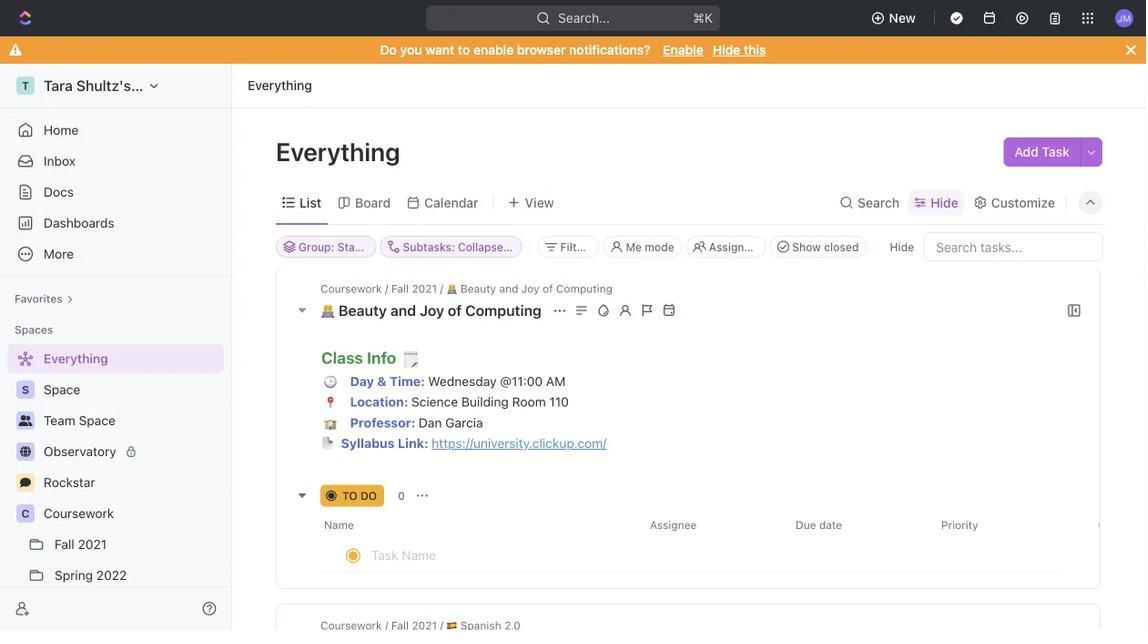 Task type: locate. For each thing, give the bounding box(es) containing it.
beauty down collapse
[[461, 282, 496, 295]]

1 vertical spatial 2021
[[78, 537, 107, 552]]

do
[[380, 42, 397, 57]]

shultz's
[[76, 77, 131, 94]]

tara
[[44, 77, 73, 94]]

joy down filters dropdown button
[[522, 282, 540, 295]]

notifications?
[[569, 42, 651, 57]]

1 horizontal spatial and
[[499, 282, 518, 295]]

favorites
[[15, 292, 63, 305]]

fall 2021 link
[[55, 530, 220, 559]]

show
[[792, 240, 821, 253]]

2 vertical spatial everything
[[44, 351, 108, 366]]

0 horizontal spatial to
[[342, 490, 358, 502]]

hide down the search
[[890, 240, 914, 253]]

0 vertical spatial space
[[44, 382, 80, 397]]

and down coursework / fall 2021 / 👨‍💻 beauty and joy of computing
[[390, 302, 416, 319]]

1 horizontal spatial fall
[[391, 282, 409, 295]]

0 horizontal spatial joy
[[420, 302, 444, 319]]

dashboards link
[[7, 209, 224, 238]]

hide right the search
[[931, 195, 959, 210]]

0 horizontal spatial beauty
[[339, 302, 387, 319]]

space
[[44, 382, 80, 397], [79, 413, 116, 428]]

1 vertical spatial space
[[79, 413, 116, 428]]

spring
[[55, 568, 93, 583]]

1 vertical spatial hide
[[931, 195, 959, 210]]

1 horizontal spatial everything link
[[243, 75, 317, 97]]

customize button
[[968, 190, 1061, 215]]

coursework for coursework / fall 2021 / 👨‍💻 beauty and joy of computing
[[320, 282, 382, 295]]

joy
[[522, 282, 540, 295], [420, 302, 444, 319]]

0
[[398, 490, 405, 502]]

to left do
[[342, 490, 358, 502]]

0 vertical spatial and
[[499, 282, 518, 295]]

space up 'observatory'
[[79, 413, 116, 428]]

of down coursework / fall 2021 / 👨‍💻 beauty and joy of computing
[[448, 302, 462, 319]]

inbox link
[[7, 147, 224, 176]]

1 horizontal spatial joy
[[522, 282, 540, 295]]

priority
[[941, 519, 978, 531]]

everything
[[248, 78, 312, 93], [276, 136, 406, 166], [44, 351, 108, 366]]

1 vertical spatial computing
[[465, 302, 542, 319]]

Search tasks... text field
[[925, 233, 1103, 260]]

👨‍💻 beauty and joy of computing
[[320, 302, 545, 319]]

1 vertical spatial joy
[[420, 302, 444, 319]]

2 horizontal spatial hide
[[931, 195, 959, 210]]

2 vertical spatial hide
[[890, 240, 914, 253]]

fall up spring
[[55, 537, 74, 552]]

team space
[[44, 413, 116, 428]]

me mode button
[[603, 236, 683, 258]]

coursework
[[320, 282, 382, 295], [44, 506, 114, 521]]

everything link
[[243, 75, 317, 97], [7, 344, 220, 373]]

👨‍💻
[[447, 282, 457, 295], [320, 302, 335, 319]]

inbox
[[44, 153, 76, 168]]

0 horizontal spatial 2021
[[78, 537, 107, 552]]

2021
[[412, 282, 437, 295], [78, 537, 107, 552]]

assignee button
[[639, 511, 785, 540]]

observatory
[[44, 444, 116, 459]]

0 vertical spatial 👨‍💻
[[447, 282, 457, 295]]

coursework, , element
[[16, 504, 35, 523]]

space link
[[44, 375, 220, 404]]

everything inside tree
[[44, 351, 108, 366]]

👨‍💻 up 👨‍💻 beauty and joy of computing
[[447, 282, 457, 295]]

computing
[[556, 282, 613, 295], [465, 302, 542, 319]]

add task button
[[1004, 137, 1081, 167]]

0 horizontal spatial coursework
[[44, 506, 114, 521]]

coursework down 'status'
[[320, 282, 382, 295]]

1 horizontal spatial /
[[440, 282, 443, 295]]

1 vertical spatial coursework
[[44, 506, 114, 521]]

fall
[[391, 282, 409, 295], [55, 537, 74, 552]]

search...
[[558, 10, 610, 25]]

0 vertical spatial everything
[[248, 78, 312, 93]]

1 vertical spatial beauty
[[339, 302, 387, 319]]

1 vertical spatial and
[[390, 302, 416, 319]]

s
[[22, 383, 29, 396]]

2021 up 👨‍💻 beauty and joy of computing
[[412, 282, 437, 295]]

hide left this
[[713, 42, 741, 57]]

1 vertical spatial 👨‍💻
[[320, 302, 335, 319]]

2021 inside sidebar navigation
[[78, 537, 107, 552]]

show closed
[[792, 240, 859, 253]]

hide inside dropdown button
[[931, 195, 959, 210]]

computing down coursework / fall 2021 / 👨‍💻 beauty and joy of computing
[[465, 302, 542, 319]]

tree
[[7, 344, 224, 630]]

do
[[361, 490, 377, 502]]

1 horizontal spatial coursework
[[320, 282, 382, 295]]

joy down coursework / fall 2021 / 👨‍💻 beauty and joy of computing
[[420, 302, 444, 319]]

spring 2022
[[55, 568, 127, 583]]

space up team
[[44, 382, 80, 397]]

👨‍💻 down group: status
[[320, 302, 335, 319]]

c
[[21, 507, 30, 520]]

0 vertical spatial 2021
[[412, 282, 437, 295]]

1 horizontal spatial beauty
[[461, 282, 496, 295]]

0 horizontal spatial and
[[390, 302, 416, 319]]

0 vertical spatial of
[[543, 282, 553, 295]]

comment image
[[20, 477, 31, 488]]

add
[[1015, 144, 1039, 159]]

coursework inside tree
[[44, 506, 114, 521]]

and down 'all'
[[499, 282, 518, 295]]

0 vertical spatial computing
[[556, 282, 613, 295]]

and
[[499, 282, 518, 295], [390, 302, 416, 319]]

0 vertical spatial to
[[458, 42, 470, 57]]

1 vertical spatial of
[[448, 302, 462, 319]]

coursework up fall 2021
[[44, 506, 114, 521]]

0 horizontal spatial 👨‍💻
[[320, 302, 335, 319]]

1 horizontal spatial hide
[[890, 240, 914, 253]]

space inside the space link
[[44, 382, 80, 397]]

to
[[458, 42, 470, 57], [342, 490, 358, 502]]

0 horizontal spatial /
[[385, 282, 388, 295]]

2021 up spring 2022
[[78, 537, 107, 552]]

beauty
[[461, 282, 496, 295], [339, 302, 387, 319]]

0 horizontal spatial of
[[448, 302, 462, 319]]

1 / from the left
[[385, 282, 388, 295]]

of down filters dropdown button
[[543, 282, 553, 295]]

0 horizontal spatial hide
[[713, 42, 741, 57]]

0 vertical spatial coursework
[[320, 282, 382, 295]]

browser
[[517, 42, 566, 57]]

rockstar link
[[44, 468, 220, 497]]

to right the want
[[458, 42, 470, 57]]

0 horizontal spatial fall
[[55, 537, 74, 552]]

0 vertical spatial beauty
[[461, 282, 496, 295]]

computing down 'filters'
[[556, 282, 613, 295]]

name
[[324, 519, 354, 531]]

spaces
[[15, 323, 53, 336]]

tree containing everything
[[7, 344, 224, 630]]

0 horizontal spatial computing
[[465, 302, 542, 319]]

you
[[400, 42, 422, 57]]

all
[[507, 240, 519, 253]]

hide
[[713, 42, 741, 57], [931, 195, 959, 210], [890, 240, 914, 253]]

assignee
[[650, 519, 697, 531]]

/
[[385, 282, 388, 295], [440, 282, 443, 295]]

coursework / fall 2021 / 👨‍💻 beauty and joy of computing
[[320, 282, 613, 295]]

fall up 👨‍💻 beauty and joy of computing
[[391, 282, 409, 295]]

workspace
[[135, 77, 210, 94]]

1 horizontal spatial 👨‍💻
[[447, 282, 457, 295]]

0 vertical spatial fall
[[391, 282, 409, 295]]

of
[[543, 282, 553, 295], [448, 302, 462, 319]]

beauty down 'status'
[[339, 302, 387, 319]]

add task
[[1015, 144, 1070, 159]]

sidebar navigation
[[0, 64, 236, 630]]

0 horizontal spatial everything link
[[7, 344, 220, 373]]

1 vertical spatial fall
[[55, 537, 74, 552]]



Task type: describe. For each thing, give the bounding box(es) containing it.
list link
[[296, 190, 321, 215]]

fall inside tree
[[55, 537, 74, 552]]

due date button
[[785, 511, 931, 540]]

new
[[889, 10, 916, 25]]

customize
[[991, 195, 1055, 210]]

status
[[337, 240, 372, 253]]

2 / from the left
[[440, 282, 443, 295]]

enable
[[473, 42, 514, 57]]

team space link
[[44, 406, 220, 435]]

date
[[819, 519, 842, 531]]

user group image
[[19, 415, 32, 426]]

collapse
[[458, 240, 504, 253]]

view button
[[501, 190, 561, 215]]

more
[[44, 246, 74, 261]]

1 horizontal spatial of
[[543, 282, 553, 295]]

filters button
[[538, 236, 599, 258]]

0 vertical spatial hide
[[713, 42, 741, 57]]

1 vertical spatial everything link
[[7, 344, 220, 373]]

calendar
[[424, 195, 479, 210]]

t
[[22, 79, 29, 92]]

globe image
[[20, 446, 31, 457]]

1 vertical spatial everything
[[276, 136, 406, 166]]

search
[[858, 195, 900, 210]]

tara shultz's workspace, , element
[[16, 76, 35, 95]]

1 horizontal spatial to
[[458, 42, 470, 57]]

subtasks: collapse all
[[403, 240, 519, 253]]

mode
[[645, 240, 674, 253]]

group: status
[[299, 240, 372, 253]]

everything for the bottommost the "everything" link
[[44, 351, 108, 366]]

hide button
[[909, 190, 964, 215]]

1 horizontal spatial computing
[[556, 282, 613, 295]]

filters
[[560, 240, 593, 253]]

board
[[355, 195, 391, 210]]

observatory link
[[44, 437, 220, 466]]

view
[[525, 195, 554, 210]]

calendar link
[[421, 190, 479, 215]]

tara shultz's workspace
[[44, 77, 210, 94]]

this
[[744, 42, 766, 57]]

due date
[[796, 519, 842, 531]]

team
[[44, 413, 75, 428]]

me mode
[[626, 240, 674, 253]]

more button
[[7, 239, 224, 269]]

hide inside button
[[890, 240, 914, 253]]

coursework link
[[44, 499, 220, 528]]

board link
[[351, 190, 391, 215]]

to do
[[342, 490, 377, 502]]

⌘k
[[693, 10, 713, 25]]

home link
[[7, 116, 224, 145]]

docs link
[[7, 178, 224, 207]]

space, , element
[[16, 381, 35, 399]]

me
[[626, 240, 642, 253]]

space inside team space link
[[79, 413, 116, 428]]

1 horizontal spatial 2021
[[412, 282, 437, 295]]

search button
[[834, 190, 905, 215]]

fall 2021
[[55, 537, 107, 552]]

docs
[[44, 184, 74, 199]]

name button
[[320, 511, 639, 540]]

home
[[44, 122, 79, 137]]

coursework for coursework
[[44, 506, 114, 521]]

closed
[[824, 240, 859, 253]]

2022
[[96, 568, 127, 583]]

new button
[[864, 4, 927, 33]]

hide button
[[883, 236, 922, 258]]

priority button
[[931, 511, 1076, 540]]

0 vertical spatial joy
[[522, 282, 540, 295]]

view button
[[501, 181, 561, 224]]

assignees
[[709, 240, 763, 253]]

1 vertical spatial to
[[342, 490, 358, 502]]

do you want to enable browser notifications? enable hide this
[[380, 42, 766, 57]]

due
[[796, 519, 816, 531]]

subtasks:
[[403, 240, 455, 253]]

spring 2022 link
[[55, 561, 220, 590]]

assignees button
[[686, 236, 766, 258]]

jm button
[[1110, 4, 1139, 33]]

show closed button
[[770, 236, 867, 258]]

group:
[[299, 240, 334, 253]]

jm
[[1118, 13, 1131, 23]]

favorites button
[[7, 288, 81, 310]]

Task Name text field
[[371, 541, 903, 570]]

dashboards
[[44, 215, 114, 230]]

want
[[425, 42, 455, 57]]

task
[[1042, 144, 1070, 159]]

list
[[300, 195, 321, 210]]

rockstar
[[44, 475, 95, 490]]

tree inside sidebar navigation
[[7, 344, 224, 630]]

enable
[[663, 42, 704, 57]]

everything for the "everything" link to the top
[[248, 78, 312, 93]]

0 vertical spatial everything link
[[243, 75, 317, 97]]



Task type: vqa. For each thing, say whether or not it's contained in the screenshot.
Everything
yes



